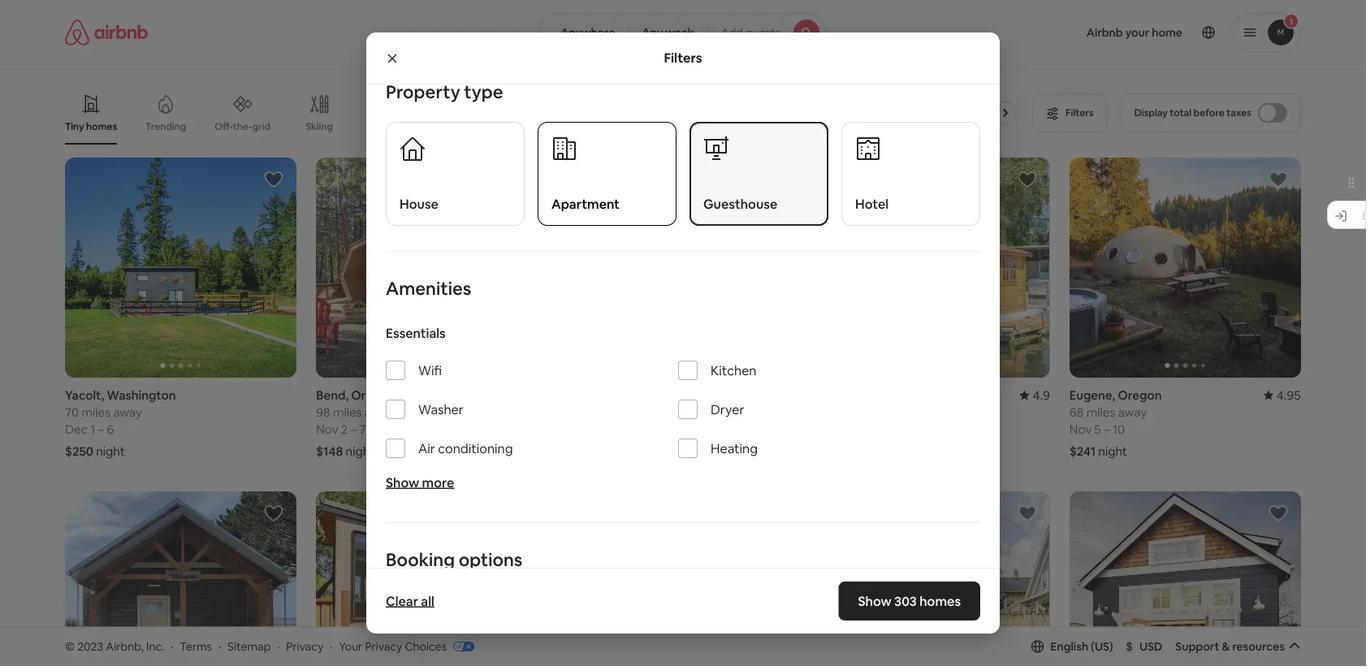 Task type: locate. For each thing, give the bounding box(es) containing it.
booking
[[386, 548, 455, 571]]

2 miles from the left
[[333, 404, 362, 420]]

show inside button
[[646, 567, 675, 582]]

map
[[677, 567, 701, 582]]

display total before taxes
[[1134, 106, 1252, 119]]

conditioning
[[438, 440, 513, 457]]

nov left 2
[[316, 421, 338, 437]]

2 vertical spatial show
[[858, 593, 892, 609]]

oregon up 7
[[351, 387, 395, 403]]

away for dec 1 – 6
[[113, 404, 142, 420]]

1 horizontal spatial show
[[646, 567, 675, 582]]

anywhere button
[[540, 13, 629, 52]]

privacy
[[286, 639, 324, 654], [365, 639, 402, 654]]

add to wishlist: eugene, oregon image
[[1269, 170, 1288, 189]]

group
[[65, 81, 1023, 145], [65, 158, 297, 378], [316, 158, 548, 378], [567, 158, 799, 378], [818, 158, 1050, 378], [1070, 158, 1301, 378], [65, 491, 297, 666], [316, 491, 548, 666], [567, 491, 799, 666], [818, 491, 1050, 666], [1070, 491, 1301, 666]]

night down 6
[[96, 443, 125, 459]]

3 · from the left
[[277, 639, 280, 654]]

1 horizontal spatial –
[[350, 421, 357, 437]]

3 night from the left
[[1098, 443, 1127, 459]]

filters
[[664, 50, 702, 66]]

none search field containing anywhere
[[540, 13, 826, 52]]

your privacy choices
[[339, 639, 447, 654]]

support & resources button
[[1176, 639, 1301, 654]]

2 horizontal spatial homes
[[920, 593, 961, 609]]

3 miles from the left
[[1087, 404, 1116, 420]]

airbnb,
[[106, 639, 144, 654]]

add
[[721, 25, 743, 40]]

nov
[[316, 421, 338, 437], [1070, 421, 1092, 437]]

2 horizontal spatial night
[[1098, 443, 1127, 459]]

· left the your
[[330, 639, 333, 654]]

show
[[386, 474, 419, 491], [646, 567, 675, 582], [858, 593, 892, 609]]

2 oregon from the left
[[351, 387, 395, 403]]

7
[[359, 421, 366, 437]]

1 night from the left
[[96, 443, 125, 459]]

homes for historical homes
[[873, 120, 904, 133]]

yacolt, washington 70 miles away dec 1 – 6 $250 night
[[65, 387, 176, 459]]

profile element
[[846, 0, 1301, 65]]

show map
[[646, 567, 701, 582]]

2 away from the left
[[365, 404, 393, 420]]

2 – from the left
[[350, 421, 357, 437]]

nov inside eugene, oregon 68 miles away nov 5 – 10 $241 night
[[1070, 421, 1092, 437]]

show more
[[386, 474, 454, 491]]

1 horizontal spatial homes
[[873, 120, 904, 133]]

eugene, oregon 68 miles away nov 5 – 10 $241 night
[[1070, 387, 1162, 459]]

yacolt,
[[65, 387, 104, 403]]

off-the-grid
[[215, 120, 271, 133]]

wifi
[[418, 362, 442, 379]]

show left map
[[646, 567, 675, 582]]

© 2023 airbnb, inc. ·
[[65, 639, 173, 654]]

apartment button
[[538, 122, 677, 226]]

oregon
[[659, 387, 703, 403], [351, 387, 395, 403], [1118, 387, 1162, 403]]

nov inside bend, oregon 98 miles away nov 2 – 7 $148 night
[[316, 421, 338, 437]]

nov for 98
[[316, 421, 338, 437]]

add to wishlist: bend, oregon image
[[515, 170, 535, 189]]

support
[[1176, 639, 1220, 654]]

show 303 homes link
[[839, 582, 980, 621]]

night inside eugene, oregon 68 miles away nov 5 – 10 $241 night
[[1098, 443, 1127, 459]]

english
[[1051, 639, 1089, 654]]

0 horizontal spatial show
[[386, 474, 419, 491]]

None search field
[[540, 13, 826, 52]]

dec
[[65, 421, 88, 437]]

all
[[421, 593, 434, 609]]

add to wishlist: yacolt, washington image
[[264, 170, 284, 189]]

night
[[96, 443, 125, 459], [346, 443, 375, 459], [1098, 443, 1127, 459]]

2 nov from the left
[[1070, 421, 1092, 437]]

– inside yacolt, washington 70 miles away dec 1 – 6 $250 night
[[98, 421, 104, 437]]

2 horizontal spatial away
[[1118, 404, 1147, 420]]

1 vertical spatial add to wishlist: portland, oregon image
[[1269, 504, 1288, 523]]

away inside yacolt, washington 70 miles away dec 1 – 6 $250 night
[[113, 404, 142, 420]]

night down 10 on the right
[[1098, 443, 1127, 459]]

miles inside eugene, oregon 68 miles away nov 5 – 10 $241 night
[[1087, 404, 1116, 420]]

0 horizontal spatial privacy
[[286, 639, 324, 654]]

4.9
[[1033, 387, 1050, 403]]

1 away from the left
[[113, 404, 142, 420]]

– right 1
[[98, 421, 104, 437]]

english (us) button
[[1031, 639, 1113, 654]]

terms · sitemap · privacy ·
[[180, 639, 333, 654]]

2 · from the left
[[218, 639, 221, 654]]

before
[[1194, 106, 1225, 119]]

heating
[[711, 440, 758, 457]]

show for show map
[[646, 567, 675, 582]]

rhododendron,
[[567, 387, 657, 403]]

homes right 303
[[920, 593, 961, 609]]

any week button
[[628, 13, 708, 52]]

bend, oregon 98 miles away nov 2 – 7 $148 night
[[316, 387, 395, 459]]

3 – from the left
[[1104, 421, 1110, 437]]

– inside bend, oregon 98 miles away nov 2 – 7 $148 night
[[350, 421, 357, 437]]

homes right historical
[[873, 120, 904, 133]]

show for show more
[[386, 474, 419, 491]]

0 horizontal spatial nov
[[316, 421, 338, 437]]

oregon inside eugene, oregon 68 miles away nov 5 – 10 $241 night
[[1118, 387, 1162, 403]]

miles inside yacolt, washington 70 miles away dec 1 – 6 $250 night
[[82, 404, 111, 420]]

2 horizontal spatial –
[[1104, 421, 1110, 437]]

– right 5
[[1104, 421, 1110, 437]]

choices
[[405, 639, 447, 654]]

display total before taxes button
[[1121, 93, 1301, 132]]

0 horizontal spatial add to wishlist: portland, oregon image
[[1018, 170, 1037, 189]]

away inside bend, oregon 98 miles away nov 2 – 7 $148 night
[[365, 404, 393, 420]]

1 horizontal spatial away
[[365, 404, 393, 420]]

miles inside bend, oregon 98 miles away nov 2 – 7 $148 night
[[333, 404, 362, 420]]

1 nov from the left
[[316, 421, 338, 437]]

privacy left the your
[[286, 639, 324, 654]]

homes right 'tiny'
[[86, 120, 117, 133]]

0 horizontal spatial oregon
[[351, 387, 395, 403]]

night inside yacolt, washington 70 miles away dec 1 – 6 $250 night
[[96, 443, 125, 459]]

beachfront
[[930, 120, 981, 133]]

1 horizontal spatial privacy
[[365, 639, 402, 654]]

0 horizontal spatial miles
[[82, 404, 111, 420]]

kitchen
[[711, 362, 757, 379]]

4.95 out of 5 average rating image
[[1264, 387, 1301, 403]]

total
[[1170, 106, 1192, 119]]

– left 7
[[350, 421, 357, 437]]

2 horizontal spatial miles
[[1087, 404, 1116, 420]]

show left more
[[386, 474, 419, 491]]

$148
[[316, 443, 343, 459]]

historical
[[828, 120, 871, 133]]

10
[[1113, 421, 1125, 437]]

1 vertical spatial show
[[646, 567, 675, 582]]

night for nov 2 – 7
[[346, 443, 375, 459]]

0 vertical spatial show
[[386, 474, 419, 491]]

away up 10 on the right
[[1118, 404, 1147, 420]]

2 horizontal spatial show
[[858, 593, 892, 609]]

night down 7
[[346, 443, 375, 459]]

oregon inside bend, oregon 98 miles away nov 2 – 7 $148 night
[[351, 387, 395, 403]]

2 privacy from the left
[[365, 639, 402, 654]]

miles for 2
[[333, 404, 362, 420]]

oregon left dryer
[[659, 387, 703, 403]]

sitemap link
[[228, 639, 271, 654]]

away down the washington
[[113, 404, 142, 420]]

$ usd
[[1126, 639, 1163, 654]]

1 – from the left
[[98, 421, 104, 437]]

miles for 5
[[1087, 404, 1116, 420]]

1 horizontal spatial add to wishlist: portland, oregon image
[[1269, 504, 1288, 523]]

(us)
[[1091, 639, 1113, 654]]

2 night from the left
[[346, 443, 375, 459]]

1 horizontal spatial nov
[[1070, 421, 1092, 437]]

oregon up 10 on the right
[[1118, 387, 1162, 403]]

washington
[[107, 387, 176, 403]]

nov left 5
[[1070, 421, 1092, 437]]

1 horizontal spatial miles
[[333, 404, 362, 420]]

your privacy choices link
[[339, 639, 474, 655]]

0 horizontal spatial night
[[96, 443, 125, 459]]

1 miles from the left
[[82, 404, 111, 420]]

1 oregon from the left
[[659, 387, 703, 403]]

guesthouse
[[703, 195, 778, 212]]

add to wishlist: portland, oregon image
[[1018, 170, 1037, 189], [1269, 504, 1288, 523]]

$
[[1126, 639, 1133, 654]]

tiny
[[65, 120, 84, 133]]

clear all
[[386, 593, 434, 609]]

air conditioning
[[418, 440, 513, 457]]

3 away from the left
[[1118, 404, 1147, 420]]

more
[[422, 474, 454, 491]]

1 privacy from the left
[[286, 639, 324, 654]]

nov for 68
[[1070, 421, 1092, 437]]

house
[[400, 195, 439, 212]]

night inside bend, oregon 98 miles away nov 2 – 7 $148 night
[[346, 443, 375, 459]]

away up 7
[[365, 404, 393, 420]]

miles up 2
[[333, 404, 362, 420]]

303
[[894, 593, 917, 609]]

– inside eugene, oregon 68 miles away nov 5 – 10 $241 night
[[1104, 421, 1110, 437]]

2 horizontal spatial oregon
[[1118, 387, 1162, 403]]

homes inside filters 'dialog'
[[920, 593, 961, 609]]

show left 303
[[858, 593, 892, 609]]

· right inc. at the left of page
[[171, 639, 173, 654]]

0 horizontal spatial away
[[113, 404, 142, 420]]

privacy right the your
[[365, 639, 402, 654]]

homes
[[873, 120, 904, 133], [86, 120, 117, 133], [920, 593, 961, 609]]

filters dialog
[[366, 32, 1000, 666]]

3 oregon from the left
[[1118, 387, 1162, 403]]

add guests button
[[707, 13, 826, 52]]

1 horizontal spatial oregon
[[659, 387, 703, 403]]

0 horizontal spatial homes
[[86, 120, 117, 133]]

washer
[[418, 401, 464, 418]]

away inside eugene, oregon 68 miles away nov 5 – 10 $241 night
[[1118, 404, 1147, 420]]

miles up 5
[[1087, 404, 1116, 420]]

·
[[171, 639, 173, 654], [218, 639, 221, 654], [277, 639, 280, 654], [330, 639, 333, 654]]

inc.
[[146, 639, 164, 654]]

hotel button
[[842, 122, 980, 226]]

· left privacy link
[[277, 639, 280, 654]]

add guests
[[721, 25, 781, 40]]

0 horizontal spatial –
[[98, 421, 104, 437]]

· right terms
[[218, 639, 221, 654]]

miles up 1
[[82, 404, 111, 420]]

1 horizontal spatial night
[[346, 443, 375, 459]]



Task type: vqa. For each thing, say whether or not it's contained in the screenshot.
5
yes



Task type: describe. For each thing, give the bounding box(es) containing it.
english (us)
[[1051, 639, 1113, 654]]

oregon for rhododendron, oregon
[[659, 387, 703, 403]]

cabins
[[518, 120, 549, 133]]

rhododendron, oregon
[[567, 387, 703, 403]]

sitemap
[[228, 639, 271, 654]]

property
[[386, 80, 460, 103]]

show map button
[[629, 555, 737, 594]]

trending
[[145, 120, 186, 133]]

©
[[65, 639, 75, 654]]

off-
[[215, 120, 233, 133]]

the-
[[233, 120, 252, 133]]

guesthouse button
[[690, 122, 829, 226]]

skiing
[[306, 120, 333, 133]]

air
[[418, 440, 435, 457]]

apartment
[[552, 195, 620, 212]]

&
[[1222, 639, 1230, 654]]

– for 6
[[98, 421, 104, 437]]

oregon for bend, oregon 98 miles away nov 2 – 7 $148 night
[[351, 387, 395, 403]]

68
[[1070, 404, 1084, 420]]

show 303 homes
[[858, 593, 961, 609]]

98
[[316, 404, 330, 420]]

week
[[665, 25, 694, 40]]

add to wishlist: chinook, washington image
[[264, 504, 284, 523]]

add to wishlist: portland, oregon image
[[1018, 504, 1037, 523]]

away for nov 2 – 7
[[365, 404, 393, 420]]

show for show 303 homes
[[858, 593, 892, 609]]

bend,
[[316, 387, 349, 403]]

hotel
[[855, 195, 889, 212]]

display
[[1134, 106, 1168, 119]]

house button
[[386, 122, 525, 226]]

your
[[339, 639, 363, 654]]

property type
[[386, 80, 503, 103]]

– for 7
[[350, 421, 357, 437]]

anywhere
[[560, 25, 615, 40]]

clear
[[386, 593, 418, 609]]

1 · from the left
[[171, 639, 173, 654]]

dryer
[[711, 401, 744, 418]]

booking options
[[386, 548, 523, 571]]

privacy link
[[286, 639, 324, 654]]

grid
[[252, 120, 271, 133]]

any
[[642, 25, 663, 40]]

usd
[[1140, 639, 1163, 654]]

amazing
[[654, 120, 695, 133]]

eugene,
[[1070, 387, 1116, 403]]

omg!
[[592, 120, 618, 133]]

4.9 out of 5 average rating image
[[1020, 387, 1050, 403]]

taxes
[[1227, 106, 1252, 119]]

homes for tiny homes
[[86, 120, 117, 133]]

support & resources
[[1176, 639, 1285, 654]]

0 vertical spatial add to wishlist: portland, oregon image
[[1018, 170, 1037, 189]]

tiny homes
[[65, 120, 117, 133]]

4.95
[[1277, 387, 1301, 403]]

options
[[459, 548, 523, 571]]

resources
[[1232, 639, 1285, 654]]

any week
[[642, 25, 694, 40]]

group containing off-the-grid
[[65, 81, 1023, 145]]

show more button
[[386, 474, 454, 491]]

amazing views
[[654, 120, 723, 133]]

2
[[341, 421, 348, 437]]

guests
[[746, 25, 781, 40]]

terms
[[180, 639, 212, 654]]

views
[[697, 120, 723, 133]]

1
[[90, 421, 95, 437]]

miles for 1
[[82, 404, 111, 420]]

$241
[[1070, 443, 1096, 459]]

night for dec 1 – 6
[[96, 443, 125, 459]]

terms link
[[180, 639, 212, 654]]

treehouses
[[749, 120, 802, 133]]

oregon for eugene, oregon 68 miles away nov 5 – 10 $241 night
[[1118, 387, 1162, 403]]

amenities
[[386, 277, 471, 300]]

2023
[[77, 639, 103, 654]]

essentials
[[386, 325, 446, 341]]

historical homes
[[828, 120, 904, 133]]

mansions
[[441, 120, 484, 133]]

4 · from the left
[[330, 639, 333, 654]]

– for 10
[[1104, 421, 1110, 437]]



